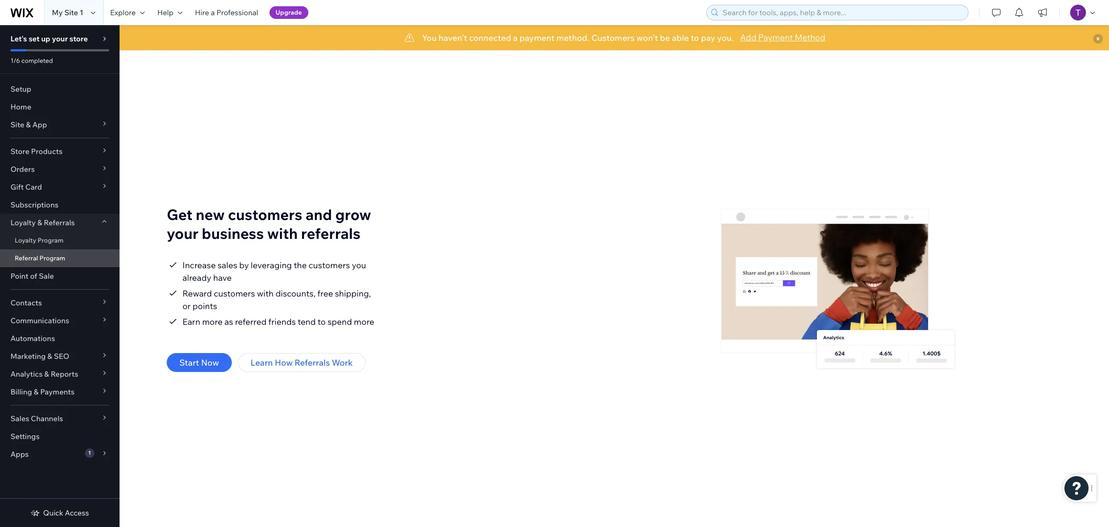 Task type: vqa. For each thing, say whether or not it's contained in the screenshot.
the
yes



Task type: describe. For each thing, give the bounding box(es) containing it.
by
[[239, 260, 249, 271]]

analytics & reports button
[[0, 366, 120, 383]]

sales channels button
[[0, 410, 120, 428]]

upgrade
[[276, 8, 302, 16]]

store products
[[10, 147, 63, 156]]

contacts button
[[0, 294, 120, 312]]

customers inside get new customers and grow your business with referrals
[[228, 206, 302, 224]]

1 inside sidebar element
[[88, 450, 91, 457]]

marketing & seo
[[10, 352, 69, 361]]

payment
[[759, 32, 793, 42]]

analytics
[[10, 370, 43, 379]]

site inside 'popup button'
[[10, 120, 24, 130]]

payments
[[40, 388, 74, 397]]

0 vertical spatial site
[[64, 8, 78, 17]]

method.
[[557, 33, 590, 43]]

earn
[[183, 317, 200, 327]]

settings
[[10, 432, 40, 442]]

0 vertical spatial 1
[[80, 8, 83, 17]]

2 vertical spatial customers
[[214, 289, 255, 299]]

setup link
[[0, 80, 120, 98]]

customers
[[592, 33, 635, 43]]

loyalty for loyalty program
[[15, 237, 36, 244]]

billing & payments
[[10, 388, 74, 397]]

hire a professional
[[195, 8, 258, 17]]

as
[[225, 317, 233, 327]]

able
[[672, 33, 689, 43]]

2 more from the left
[[354, 317, 374, 327]]

help button
[[151, 0, 189, 25]]

start now button
[[167, 354, 232, 372]]

already
[[183, 273, 211, 283]]

let's
[[10, 34, 27, 44]]

point of sale
[[10, 272, 54, 281]]

store
[[69, 34, 88, 44]]

new
[[196, 206, 225, 224]]

add
[[740, 32, 757, 42]]

learn how referrals work
[[251, 358, 353, 368]]

marketing & seo button
[[0, 348, 120, 366]]

store
[[10, 147, 29, 156]]

referral
[[15, 254, 38, 262]]

analytics & reports
[[10, 370, 78, 379]]

work
[[332, 358, 353, 368]]

loyalty & referrals
[[10, 218, 75, 228]]

referrals
[[301, 225, 361, 243]]

to inside alert
[[691, 33, 699, 43]]

learn how referrals work link
[[238, 354, 366, 372]]

& for site
[[26, 120, 31, 130]]

settings link
[[0, 428, 120, 446]]

start now
[[179, 358, 219, 368]]

1 more from the left
[[202, 317, 223, 327]]

home
[[10, 102, 31, 112]]

store products button
[[0, 143, 120, 161]]

& for loyalty
[[37, 218, 42, 228]]

now
[[201, 358, 219, 368]]

subscriptions
[[10, 200, 58, 210]]

increase
[[183, 260, 216, 271]]

orders button
[[0, 161, 120, 178]]

won't
[[637, 33, 658, 43]]

loyalty for loyalty & referrals
[[10, 218, 36, 228]]

discounts,
[[276, 289, 316, 299]]

sales
[[218, 260, 237, 271]]

1 vertical spatial customers
[[309, 260, 350, 271]]

home link
[[0, 98, 120, 116]]

have
[[213, 273, 232, 283]]

gift
[[10, 183, 24, 192]]

and
[[306, 206, 332, 224]]

hire a professional link
[[189, 0, 265, 25]]

referrals for how
[[295, 358, 330, 368]]

billing & payments button
[[0, 383, 120, 401]]

your inside get new customers and grow your business with referrals
[[167, 225, 199, 243]]

you haven't connected a payment method. customers won't be able to pay you.
[[422, 33, 734, 43]]

to inside increase sales by leveraging the customers you already have reward customers with discounts, free shipping, or points earn more as referred friends tend to spend more
[[318, 317, 326, 327]]

1/6 completed
[[10, 57, 53, 65]]

& for billing
[[34, 388, 39, 397]]

alert containing add payment method
[[120, 25, 1110, 50]]

gift card button
[[0, 178, 120, 196]]

with inside get new customers and grow your business with referrals
[[267, 225, 298, 243]]

program for loyalty program
[[38, 237, 63, 244]]

Search for tools, apps, help & more... field
[[720, 5, 965, 20]]



Task type: locate. For each thing, give the bounding box(es) containing it.
site & app button
[[0, 116, 120, 134]]

1 down settings link
[[88, 450, 91, 457]]

& left seo
[[47, 352, 52, 361]]

1 horizontal spatial more
[[354, 317, 374, 327]]

with inside increase sales by leveraging the customers you already have reward customers with discounts, free shipping, or points earn more as referred friends tend to spend more
[[257, 289, 274, 299]]

be
[[660, 33, 670, 43]]

a left payment
[[513, 33, 518, 43]]

1 vertical spatial with
[[257, 289, 274, 299]]

leveraging
[[251, 260, 292, 271]]

setup
[[10, 84, 31, 94]]

loyalty program
[[15, 237, 63, 244]]

more left as
[[202, 317, 223, 327]]

with down leveraging
[[257, 289, 274, 299]]

start
[[179, 358, 199, 368]]

site right my
[[64, 8, 78, 17]]

spend
[[328, 317, 352, 327]]

sales channels
[[10, 414, 63, 424]]

get
[[167, 206, 193, 224]]

loyalty program link
[[0, 232, 120, 250]]

&
[[26, 120, 31, 130], [37, 218, 42, 228], [47, 352, 52, 361], [44, 370, 49, 379], [34, 388, 39, 397]]

1 horizontal spatial 1
[[88, 450, 91, 457]]

apps
[[10, 450, 29, 460]]

1/6
[[10, 57, 20, 65]]

0 vertical spatial to
[[691, 33, 699, 43]]

loyalty down subscriptions
[[10, 218, 36, 228]]

add payment method
[[740, 32, 826, 42]]

loyalty inside dropdown button
[[10, 218, 36, 228]]

1 vertical spatial a
[[513, 33, 518, 43]]

site & app
[[10, 120, 47, 130]]

quick
[[43, 509, 63, 518]]

0 vertical spatial your
[[52, 34, 68, 44]]

0 horizontal spatial to
[[318, 317, 326, 327]]

to right tend
[[318, 317, 326, 327]]

add payment method link
[[740, 31, 826, 44]]

& inside 'popup button'
[[26, 120, 31, 130]]

tend
[[298, 317, 316, 327]]

1 vertical spatial 1
[[88, 450, 91, 457]]

sale
[[39, 272, 54, 281]]

or
[[183, 301, 191, 312]]

communications
[[10, 316, 69, 326]]

1 right my
[[80, 8, 83, 17]]

card
[[25, 183, 42, 192]]

1 vertical spatial to
[[318, 317, 326, 327]]

grow
[[336, 206, 371, 224]]

& left app
[[26, 120, 31, 130]]

1 horizontal spatial to
[[691, 33, 699, 43]]

contacts
[[10, 299, 42, 308]]

friends
[[269, 317, 296, 327]]

0 horizontal spatial 1
[[80, 8, 83, 17]]

program
[[38, 237, 63, 244], [40, 254, 65, 262]]

1 horizontal spatial your
[[167, 225, 199, 243]]

0 vertical spatial customers
[[228, 206, 302, 224]]

you.
[[717, 33, 734, 43]]

program down loyalty & referrals
[[38, 237, 63, 244]]

automations link
[[0, 330, 120, 348]]

1 vertical spatial your
[[167, 225, 199, 243]]

automations
[[10, 334, 55, 344]]

customers up business
[[228, 206, 302, 224]]

1 horizontal spatial site
[[64, 8, 78, 17]]

referrals for &
[[44, 218, 75, 228]]

more
[[202, 317, 223, 327], [354, 317, 374, 327]]

referrals
[[44, 218, 75, 228], [295, 358, 330, 368]]

& for marketing
[[47, 352, 52, 361]]

& left reports
[[44, 370, 49, 379]]

program for referral program
[[40, 254, 65, 262]]

access
[[65, 509, 89, 518]]

1 horizontal spatial referrals
[[295, 358, 330, 368]]

shipping,
[[335, 289, 371, 299]]

0 horizontal spatial your
[[52, 34, 68, 44]]

my
[[52, 8, 63, 17]]

0 vertical spatial a
[[211, 8, 215, 17]]

method
[[795, 32, 826, 42]]

referrals right how
[[295, 358, 330, 368]]

professional
[[217, 8, 258, 17]]

point of sale link
[[0, 268, 120, 285]]

your down the get
[[167, 225, 199, 243]]

more right spend
[[354, 317, 374, 327]]

customers down 'have'
[[214, 289, 255, 299]]

learn
[[251, 358, 273, 368]]

1 vertical spatial loyalty
[[15, 237, 36, 244]]

set
[[29, 34, 40, 44]]

referrals down subscriptions "link"
[[44, 218, 75, 228]]

quick access
[[43, 509, 89, 518]]

1 horizontal spatial a
[[513, 33, 518, 43]]

& up loyalty program
[[37, 218, 42, 228]]

site down home
[[10, 120, 24, 130]]

alert
[[120, 25, 1110, 50]]

0 vertical spatial loyalty
[[10, 218, 36, 228]]

free
[[318, 289, 333, 299]]

0 vertical spatial referrals
[[44, 218, 75, 228]]

payment
[[520, 33, 555, 43]]

up
[[41, 34, 50, 44]]

1 vertical spatial site
[[10, 120, 24, 130]]

with
[[267, 225, 298, 243], [257, 289, 274, 299]]

to left pay
[[691, 33, 699, 43]]

your right up
[[52, 34, 68, 44]]

sales
[[10, 414, 29, 424]]

loyalty & referrals button
[[0, 214, 120, 232]]

channels
[[31, 414, 63, 424]]

loyalty
[[10, 218, 36, 228], [15, 237, 36, 244]]

you
[[352, 260, 366, 271]]

reports
[[51, 370, 78, 379]]

your
[[52, 34, 68, 44], [167, 225, 199, 243]]

loyalty inside "link"
[[15, 237, 36, 244]]

orders
[[10, 165, 35, 174]]

explore
[[110, 8, 136, 17]]

of
[[30, 272, 37, 281]]

referral program
[[15, 254, 65, 262]]

quick access button
[[31, 509, 89, 518]]

program up 'sale'
[[40, 254, 65, 262]]

loyalty up referral
[[15, 237, 36, 244]]

0 vertical spatial program
[[38, 237, 63, 244]]

communications button
[[0, 312, 120, 330]]

0 horizontal spatial a
[[211, 8, 215, 17]]

with up leveraging
[[267, 225, 298, 243]]

point
[[10, 272, 28, 281]]

0 horizontal spatial referrals
[[44, 218, 75, 228]]

& for analytics
[[44, 370, 49, 379]]

app
[[32, 120, 47, 130]]

program inside "link"
[[38, 237, 63, 244]]

gift card
[[10, 183, 42, 192]]

1 vertical spatial referrals
[[295, 358, 330, 368]]

haven't
[[439, 33, 467, 43]]

reward
[[183, 289, 212, 299]]

seo
[[54, 352, 69, 361]]

0 horizontal spatial site
[[10, 120, 24, 130]]

completed
[[21, 57, 53, 65]]

points
[[193, 301, 217, 312]]

get new customers and grow your business with referrals
[[167, 206, 371, 243]]

0 horizontal spatial more
[[202, 317, 223, 327]]

& inside popup button
[[47, 352, 52, 361]]

customers up free
[[309, 260, 350, 271]]

& right billing
[[34, 388, 39, 397]]

hire
[[195, 8, 209, 17]]

& inside dropdown button
[[37, 218, 42, 228]]

0 vertical spatial with
[[267, 225, 298, 243]]

sidebar element
[[0, 25, 120, 528]]

pay
[[701, 33, 716, 43]]

to
[[691, 33, 699, 43], [318, 317, 326, 327]]

referrals inside dropdown button
[[44, 218, 75, 228]]

a right hire
[[211, 8, 215, 17]]

a
[[211, 8, 215, 17], [513, 33, 518, 43]]

increase sales by leveraging the customers you already have reward customers with discounts, free shipping, or points earn more as referred friends tend to spend more
[[183, 260, 374, 327]]

referred
[[235, 317, 267, 327]]

your inside sidebar element
[[52, 34, 68, 44]]

1 vertical spatial program
[[40, 254, 65, 262]]



